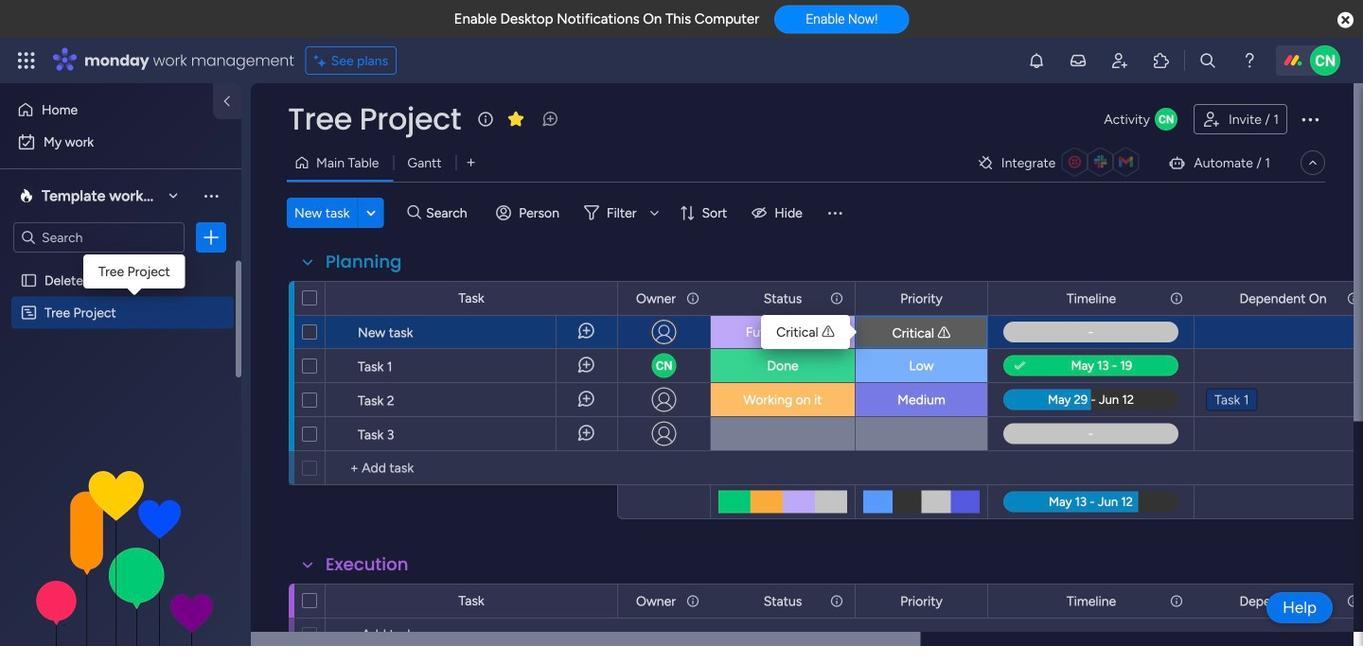 Task type: locate. For each thing, give the bounding box(es) containing it.
angle down image
[[366, 206, 376, 220]]

column information image
[[829, 291, 844, 306], [1346, 291, 1361, 306], [685, 594, 700, 609], [829, 594, 844, 609], [1169, 594, 1184, 609], [1346, 594, 1361, 609]]

board activity image
[[1155, 108, 1177, 131]]

1 horizontal spatial column information image
[[1169, 291, 1184, 306]]

0 vertical spatial options image
[[1299, 108, 1321, 131]]

invite members image
[[1110, 51, 1129, 70]]

None field
[[283, 99, 466, 139], [321, 250, 407, 275], [631, 288, 681, 309], [759, 288, 807, 309], [896, 288, 947, 309], [1062, 288, 1121, 309], [1235, 288, 1331, 309], [321, 553, 413, 577], [631, 591, 681, 612], [759, 591, 807, 612], [896, 591, 947, 612], [1062, 591, 1121, 612], [1235, 591, 1331, 612], [283, 99, 466, 139], [321, 250, 407, 275], [631, 288, 681, 309], [759, 288, 807, 309], [896, 288, 947, 309], [1062, 288, 1121, 309], [1235, 288, 1331, 309], [321, 553, 413, 577], [631, 591, 681, 612], [759, 591, 807, 612], [896, 591, 947, 612], [1062, 591, 1121, 612], [1235, 591, 1331, 612]]

list box
[[0, 261, 241, 585]]

search everything image
[[1198, 51, 1217, 70]]

menu image
[[202, 187, 221, 205], [825, 204, 844, 222]]

0 horizontal spatial column information image
[[685, 291, 700, 306]]

lottie animation element
[[0, 455, 241, 647]]

option
[[11, 95, 202, 125], [11, 127, 230, 157], [0, 264, 241, 268]]

help image
[[1240, 51, 1259, 70]]

column information image
[[685, 291, 700, 306], [1169, 291, 1184, 306]]

2 column information image from the left
[[1169, 291, 1184, 306]]

workspace selection element
[[13, 163, 163, 229]]

options image
[[1299, 108, 1321, 131], [202, 228, 221, 247]]

0 horizontal spatial options image
[[202, 228, 221, 247]]

select product image
[[17, 51, 36, 70]]



Task type: describe. For each thing, give the bounding box(es) containing it.
collapse board header image
[[1305, 155, 1320, 170]]

monday marketplace image
[[1152, 51, 1171, 70]]

arrow down image
[[643, 202, 666, 224]]

remove from favorites image
[[507, 109, 526, 128]]

0 vertical spatial option
[[11, 95, 202, 125]]

public board image
[[20, 272, 38, 290]]

1 horizontal spatial menu image
[[825, 204, 844, 222]]

lottie animation image
[[0, 455, 241, 647]]

start a board discussion image
[[541, 110, 560, 129]]

notifications image
[[1027, 51, 1046, 70]]

cool name image
[[1310, 45, 1340, 76]]

update feed image
[[1069, 51, 1088, 70]]

1 vertical spatial option
[[11, 127, 230, 157]]

1 column information image from the left
[[685, 291, 700, 306]]

Search field
[[421, 200, 478, 226]]

add view image
[[467, 156, 475, 170]]

+ Add task text field
[[335, 457, 609, 480]]

v2 search image
[[407, 202, 421, 224]]

1 horizontal spatial options image
[[1299, 108, 1321, 131]]

1 vertical spatial options image
[[202, 228, 221, 247]]

2 vertical spatial option
[[0, 264, 241, 268]]

see plans image
[[314, 50, 331, 71]]

0 horizontal spatial menu image
[[202, 187, 221, 205]]

dapulse close image
[[1338, 11, 1354, 30]]

Search in workspace field
[[40, 227, 158, 249]]

dapulse checkmark sign image
[[1015, 355, 1025, 376]]

show board description image
[[474, 110, 497, 129]]



Task type: vqa. For each thing, say whether or not it's contained in the screenshot.
bottommost COLUMN HEADER
no



